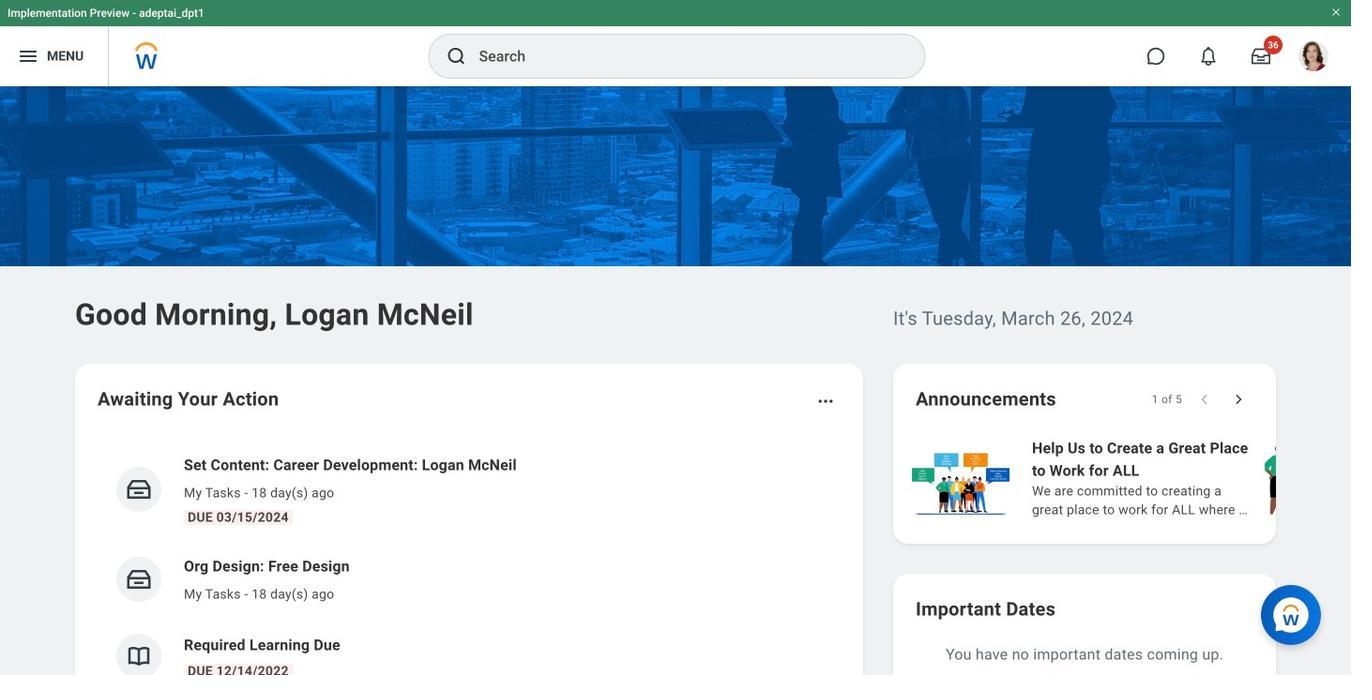 Task type: describe. For each thing, give the bounding box(es) containing it.
book open image
[[125, 643, 153, 671]]

1 horizontal spatial list
[[908, 435, 1351, 522]]

profile logan mcneil image
[[1299, 41, 1329, 75]]

justify image
[[17, 45, 39, 68]]

chevron left small image
[[1195, 390, 1214, 409]]

notifications large image
[[1199, 47, 1218, 66]]

search image
[[445, 45, 468, 68]]

Search Workday  search field
[[479, 36, 886, 77]]



Task type: vqa. For each thing, say whether or not it's contained in the screenshot.
the bottommost "ORG"
no



Task type: locate. For each thing, give the bounding box(es) containing it.
list
[[908, 435, 1351, 522], [98, 439, 841, 676]]

close environment banner image
[[1330, 7, 1342, 18]]

main content
[[0, 86, 1351, 676]]

0 horizontal spatial list
[[98, 439, 841, 676]]

inbox image
[[125, 566, 153, 594]]

banner
[[0, 0, 1351, 86]]

inbox image
[[125, 476, 153, 504]]

chevron right small image
[[1229, 390, 1248, 409]]

status
[[1152, 392, 1182, 407]]

inbox large image
[[1252, 47, 1270, 66]]



